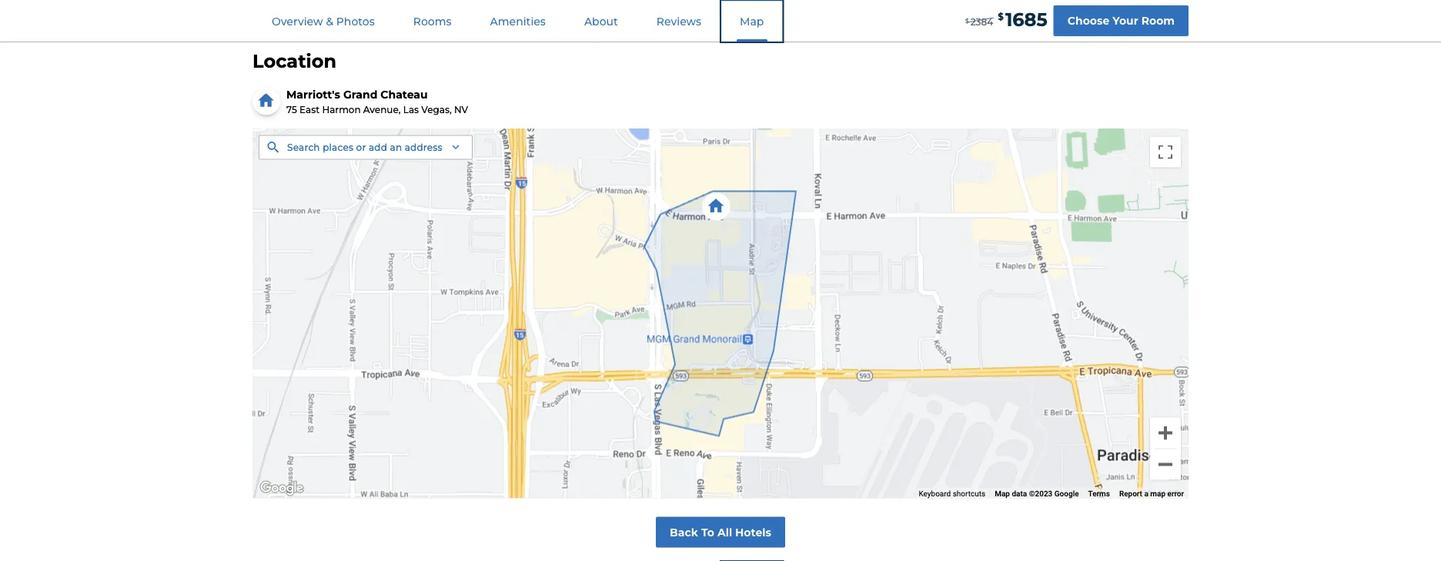 Task type: vqa. For each thing, say whether or not it's contained in the screenshot.
Report
yes



Task type: describe. For each thing, give the bounding box(es) containing it.
about button
[[566, 1, 637, 42]]

error
[[1168, 490, 1185, 499]]

your
[[1113, 14, 1139, 27]]

data
[[1012, 490, 1028, 499]]

report a map error link
[[1120, 490, 1185, 499]]

keyboard
[[919, 490, 951, 499]]

grand
[[344, 88, 378, 101]]

Search places or add an address checkbox
[[259, 135, 479, 166]]

vegas,
[[422, 104, 452, 115]]

1 horizontal spatial $
[[998, 11, 1004, 22]]

terms link
[[1089, 490, 1111, 499]]

places
[[323, 142, 354, 153]]

map for map
[[740, 15, 764, 28]]

1 vertical spatial all
[[718, 526, 733, 539]]

las
[[403, 104, 419, 115]]

amenities button
[[472, 1, 564, 42]]

chateau
[[381, 88, 428, 101]]

nv
[[454, 104, 468, 115]]

reviews inside button
[[724, 1, 770, 14]]

all inside button
[[706, 1, 721, 14]]

hotels
[[736, 526, 772, 539]]

marriott's grand chateau 75 east harmon avenue, las vegas, nv
[[287, 88, 468, 115]]

overview & photos button
[[253, 1, 393, 42]]

map for map data ©2023 google
[[995, 490, 1010, 499]]

75
[[287, 104, 297, 115]]

an
[[390, 142, 402, 153]]

search
[[287, 142, 320, 153]]

reviews inside 'button'
[[657, 15, 702, 28]]

harmon
[[322, 104, 361, 115]]

$ 2384 $ 1685
[[966, 8, 1048, 31]]

avenue,
[[363, 104, 401, 115]]

choose
[[1068, 14, 1110, 27]]

to
[[702, 526, 715, 539]]

east
[[300, 104, 320, 115]]

reviews button
[[638, 1, 720, 42]]

report a map error
[[1120, 490, 1185, 499]]

map region
[[123, 0, 1442, 561]]

back to all hotels
[[670, 526, 772, 539]]

map
[[1151, 490, 1166, 499]]

©2023
[[1030, 490, 1053, 499]]

address
[[405, 142, 443, 153]]

overview
[[272, 15, 323, 28]]



Task type: locate. For each thing, give the bounding box(es) containing it.
&
[[326, 15, 334, 28]]

marriott's
[[287, 88, 340, 101]]

map down 'show all reviews'
[[740, 15, 764, 28]]

a
[[1145, 490, 1149, 499]]

1 vertical spatial map
[[995, 490, 1010, 499]]

google image
[[256, 479, 307, 499]]

1 horizontal spatial map
[[995, 490, 1010, 499]]

map data ©2023 google
[[995, 490, 1080, 499]]

back to all hotels link
[[656, 517, 786, 548]]

back
[[670, 526, 699, 539]]

all right show
[[706, 1, 721, 14]]

amenities
[[490, 15, 546, 28]]

keyboard shortcuts
[[919, 490, 986, 499]]

1 vertical spatial reviews
[[657, 15, 702, 28]]

or
[[356, 142, 366, 153]]

map
[[740, 15, 764, 28], [995, 490, 1010, 499]]

Search places or add an address checkbox
[[259, 135, 473, 160]]

rooms button
[[395, 1, 470, 42]]

all right to
[[718, 526, 733, 539]]

reviews down show
[[657, 15, 702, 28]]

shortcuts
[[953, 490, 986, 499]]

show all reviews
[[671, 1, 770, 14]]

add
[[369, 142, 387, 153]]

google
[[1055, 490, 1080, 499]]

0 horizontal spatial reviews
[[657, 15, 702, 28]]

choose your room button
[[1054, 5, 1189, 36]]

0 horizontal spatial $
[[966, 17, 969, 24]]

overview & photos
[[272, 15, 375, 28]]

reviews right show
[[724, 1, 770, 14]]

$
[[998, 11, 1004, 22], [966, 17, 969, 24]]

show all reviews button
[[658, 0, 784, 23]]

tab list
[[253, 0, 784, 42]]

tab list containing overview & photos
[[253, 0, 784, 42]]

search places or add an address
[[287, 142, 443, 153]]

report
[[1120, 490, 1143, 499]]

2384
[[971, 16, 994, 27]]

0 vertical spatial reviews
[[724, 1, 770, 14]]

show
[[671, 1, 703, 14]]

0 vertical spatial map
[[740, 15, 764, 28]]

keyboard shortcuts button
[[919, 489, 986, 500]]

terms
[[1089, 490, 1111, 499]]

about
[[585, 15, 618, 28]]

map left data
[[995, 490, 1010, 499]]

1685
[[1006, 8, 1048, 31]]

1 horizontal spatial reviews
[[724, 1, 770, 14]]

choose your room
[[1068, 14, 1175, 27]]

0 vertical spatial all
[[706, 1, 721, 14]]

rooms
[[413, 15, 452, 28]]

photos
[[336, 15, 375, 28]]

map inside button
[[740, 15, 764, 28]]

$ left 2384
[[966, 17, 969, 24]]

location
[[253, 50, 337, 73]]

$ right 2384
[[998, 11, 1004, 22]]

reviews
[[724, 1, 770, 14], [657, 15, 702, 28]]

map button
[[722, 1, 783, 42]]

0 horizontal spatial map
[[740, 15, 764, 28]]

room
[[1142, 14, 1175, 27]]

all
[[706, 1, 721, 14], [718, 526, 733, 539]]



